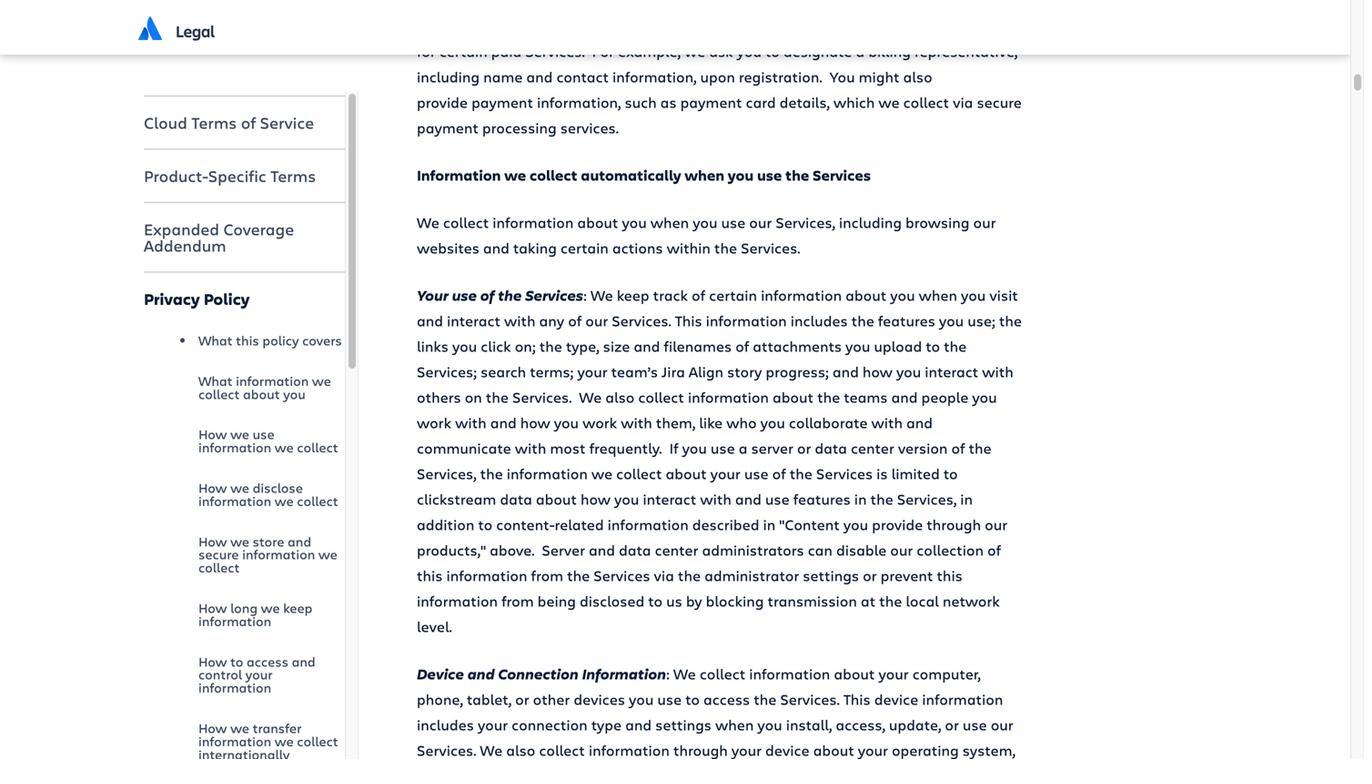 Task type: describe. For each thing, give the bounding box(es) containing it.
2 vertical spatial services,
[[897, 489, 957, 509]]

might
[[859, 67, 900, 87]]

a inside : we keep track of certain information about you when you visit and interact with any of our services. this information includes the features you use; the links you click on; the type, size and filenames of attachments you upload to the services; search terms; your team's jira align story progress; and how you interact with others on the services.  we also collect information about the teams and people you work with and how you work with them, like who you collaborate with and communicate with most frequently.  if you use a server or data center version of the services, the information we collect about your use of the services is limited to clickstream data about how you interact with and use features in the services, in addition to content-related information described in "content you provide through our products," above.  server and data center administrators can disable our collection of this information from the services via the administrator settings or prevent this information from being disclosed to us by blocking transmission at the local network level.
[[739, 438, 748, 458]]

1 vertical spatial from
[[502, 591, 534, 611]]

operating
[[892, 741, 959, 759]]

information inside how we use information we collect
[[198, 438, 271, 456]]

2 vertical spatial payment
[[417, 118, 479, 138]]

includes for about
[[791, 311, 848, 331]]

others
[[417, 387, 461, 407]]

: for device and connection information
[[666, 664, 670, 684]]

about down install,
[[813, 741, 854, 759]]

phone,
[[417, 690, 463, 709]]

1 horizontal spatial features
[[878, 311, 935, 331]]

blocking
[[706, 591, 764, 611]]

or up at
[[863, 566, 877, 585]]

internationally
[[198, 745, 290, 759]]

about up access,
[[834, 664, 875, 684]]

about up related
[[536, 489, 577, 509]]

contact
[[556, 67, 609, 87]]

visit
[[990, 285, 1018, 305]]

services. up install,
[[780, 690, 840, 709]]

and right teams
[[891, 387, 918, 407]]

of right any
[[568, 311, 582, 331]]

of up 'story'
[[736, 336, 749, 356]]

includes for phone,
[[417, 715, 474, 735]]

how we use information we collect link
[[198, 414, 345, 468]]

how to access and control your information
[[198, 652, 316, 696]]

certain inside we collect payment and billing information when you register for certain paid services.  for example, we ask you to designate a billing representative, including name and contact information, upon registration.  you might also provide payment information, such as payment card details, which we collect via secure payment processing services.
[[439, 42, 488, 61]]

collect up example,
[[605, 16, 651, 36]]

or right 'server'
[[797, 438, 811, 458]]

name
[[483, 67, 523, 87]]

with left the most
[[515, 438, 546, 458]]

related
[[555, 515, 604, 534]]

collect inside what information we collect about you
[[198, 385, 240, 403]]

collect down representative,
[[903, 93, 949, 112]]

us
[[666, 591, 682, 611]]

services up disclosed
[[594, 566, 650, 585]]

register
[[952, 16, 1005, 36]]

websites
[[417, 238, 480, 258]]

information up 'story'
[[706, 311, 787, 331]]

local
[[906, 591, 939, 611]]

teams
[[844, 387, 888, 407]]

control
[[198, 665, 242, 683]]

collect down jira
[[638, 387, 684, 407]]

collection
[[917, 540, 984, 560]]

use;
[[968, 311, 996, 331]]

information down the most
[[507, 464, 588, 483]]

use inside we collect information about you when you use our services, including browsing our websites and taking certain actions within the services.
[[721, 213, 746, 232]]

ask
[[709, 42, 733, 61]]

of down 'server'
[[772, 464, 786, 483]]

provide payment
[[417, 93, 533, 112]]

prevent
[[881, 566, 933, 585]]

about down progress;
[[773, 387, 814, 407]]

collect inside how we use information we collect
[[297, 438, 338, 456]]

we down 'tablet,'
[[480, 741, 503, 759]]

services;
[[417, 362, 477, 381]]

policy
[[262, 331, 299, 349]]

for
[[417, 42, 436, 61]]

services, inside we collect information about you when you use our services, including browsing our websites and taking certain actions within the services.
[[776, 213, 835, 232]]

with up on; in the top left of the page
[[504, 311, 536, 331]]

0 vertical spatial payment
[[655, 16, 717, 36]]

people
[[922, 387, 969, 407]]

at
[[861, 591, 876, 611]]

terms inside 'link'
[[191, 112, 237, 133]]

and up "version"
[[907, 413, 933, 432]]

how we use information we collect
[[198, 425, 338, 456]]

information inside we collect information about you when you use our services, including browsing our websites and taking certain actions within the services.
[[493, 213, 574, 232]]

when inside we collect information about you when you use our services, including browsing our websites and taking certain actions within the services.
[[651, 213, 689, 232]]

product-specific terms
[[144, 165, 316, 187]]

what information we collect about you link
[[198, 361, 345, 414]]

of inside 'link'
[[241, 112, 256, 133]]

about inside we collect information about you when you use our services, including browsing our websites and taking certain actions within the services.
[[577, 213, 618, 232]]

0 vertical spatial information,
[[613, 67, 697, 87]]

upon
[[700, 67, 735, 87]]

with down on
[[455, 413, 487, 432]]

1 vertical spatial billing
[[868, 42, 911, 61]]

when inside : we keep track of certain information about you when you visit and interact with any of our services. this information includes the features you use; the links you click on; the type, size and filenames of attachments you upload to the services; search terms; your team's jira align story progress; and how you interact with others on the services.  we also collect information about the teams and people you work with and how you work with them, like who you collaborate with and communicate with most frequently.  if you use a server or data center version of the services, the information we collect about your use of the services is limited to clickstream data about how you interact with and use features in the services, in addition to content-related information described in "content you provide through our products," above.  server and data center administrators can disable our collection of this information from the services via the administrator settings or prevent this information from being disclosed to us by blocking transmission at the local network level.
[[919, 285, 957, 305]]

who
[[726, 413, 757, 432]]

by
[[686, 591, 702, 611]]

how we store and secure information we collect
[[198, 532, 337, 576]]

if
[[669, 438, 679, 458]]

we collect information about you when you use our services, including browsing our websites and taking certain actions within the services.
[[417, 213, 996, 258]]

we left disclose
[[230, 479, 249, 496]]

services up any
[[525, 285, 583, 305]]

certain inside we collect information about you when you use our services, including browsing our websites and taking certain actions within the services.
[[561, 238, 609, 258]]

cloud terms of service link
[[144, 101, 345, 144]]

0 horizontal spatial center
[[655, 540, 698, 560]]

of right "version"
[[951, 438, 965, 458]]

settings inside : we keep track of certain information about you when you visit and interact with any of our services. this information includes the features you use; the links you click on; the type, size and filenames of attachments you upload to the services; search terms; your team's jira align story progress; and how you interact with others on the services.  we also collect information about the teams and people you work with and how you work with them, like who you collaborate with and communicate with most frequently.  if you use a server or data center version of the services, the information we collect about your use of the services is limited to clickstream data about how you interact with and use features in the services, in addition to content-related information described in "content you provide through our products," above.  server and data center administrators can disable our collection of this information from the services via the administrator settings or prevent this information from being disclosed to us by blocking transmission at the local network level.
[[803, 566, 859, 585]]

how for how we store and secure information we collect
[[198, 532, 227, 550]]

information up level.
[[417, 591, 498, 611]]

expanded coverage addendum
[[144, 219, 294, 256]]

1 horizontal spatial how
[[581, 489, 611, 509]]

with down use;
[[982, 362, 1014, 381]]

filenames
[[664, 336, 732, 356]]

disclose
[[253, 479, 303, 496]]

our inside : we collect information about your computer, phone, tablet, or other devices you use to access the services. this device information includes your connection type and settings when you install, access, update, or use our services. we also collect information through your device about your operating syst
[[991, 715, 1014, 735]]

of right track
[[692, 285, 705, 305]]

collect down connection at the bottom of the page
[[539, 741, 585, 759]]

2 vertical spatial interact
[[643, 489, 697, 509]]

information down the products,"
[[446, 566, 527, 585]]

type,
[[566, 336, 599, 356]]

cloud
[[144, 112, 187, 133]]

to inside : we collect information about your computer, phone, tablet, or other devices you use to access the services. this device information includes your connection type and settings when you install, access, update, or use our services. we also collect information through your device about your operating syst
[[685, 690, 700, 709]]

services. inside : we keep track of certain information about you when you visit and interact with any of our services. this information includes the features you use; the links you click on; the type, size and filenames of attachments you upload to the services; search terms; your team's jira align story progress; and how you interact with others on the services.  we also collect information about the teams and people you work with and how you work with them, like who you collaborate with and communicate with most frequently.  if you use a server or data center version of the services, the information we collect about your use of the services is limited to clickstream data about how you interact with and use features in the services, in addition to content-related information described in "content you provide through our products," above.  server and data center administrators can disable our collection of this information from the services via the administrator settings or prevent this information from being disclosed to us by blocking transmission at the local network level.
[[612, 311, 671, 331]]

privacy
[[144, 288, 200, 309]]

what for what this policy covers
[[198, 331, 233, 349]]

addendum
[[144, 235, 226, 256]]

services down the which
[[813, 165, 871, 185]]

0 horizontal spatial this
[[236, 331, 259, 349]]

when inside we collect payment and billing information when you register for certain paid services.  for example, we ask you to designate a billing representative, including name and contact information, upon registration.  you might also provide payment information, such as payment card details, which we collect via secure payment processing services.
[[881, 16, 920, 36]]

we left ask at the right top of page
[[684, 42, 706, 61]]

them,
[[656, 413, 696, 432]]

settings inside : we collect information about your computer, phone, tablet, or other devices you use to access the services. this device information includes your connection type and settings when you install, access, update, or use our services. we also collect information through your device about your operating syst
[[655, 715, 712, 735]]

0 vertical spatial interact
[[447, 311, 501, 331]]

information inside the how we disclose information we collect
[[198, 492, 271, 510]]

services. down phone,
[[417, 741, 476, 759]]

we down type,
[[579, 387, 602, 407]]

your
[[417, 285, 449, 305]]

services left is
[[816, 464, 873, 483]]

what information we collect about you
[[198, 372, 331, 403]]

secure inside how we store and secure information we collect
[[198, 545, 239, 563]]

collect down 'processing'
[[530, 165, 577, 185]]

keep inside how long we keep information
[[283, 599, 313, 617]]

1 vertical spatial payment
[[680, 93, 742, 112]]

with left them,
[[621, 413, 652, 432]]

1 vertical spatial interact
[[925, 362, 979, 381]]

how long we keep information link
[[198, 588, 345, 641]]

story
[[727, 362, 762, 381]]

information inside how long we keep information
[[198, 612, 271, 630]]

and inside the how to access and control your information
[[292, 652, 316, 670]]

devices
[[574, 690, 625, 709]]

certain inside : we keep track of certain information about you when you visit and interact with any of our services. this information includes the features you use; the links you click on; the type, size and filenames of attachments you upload to the services; search terms; your team's jira align story progress; and how you interact with others on the services.  we also collect information about the teams and people you work with and how you work with them, like who you collaborate with and communicate with most frequently.  if you use a server or data center version of the services, the information we collect about your use of the services is limited to clickstream data about how you interact with and use features in the services, in addition to content-related information described in "content you provide through our products," above.  server and data center administrators can disable our collection of this information from the services via the administrator settings or prevent this information from being disclosed to us by blocking transmission at the local network level.
[[709, 285, 757, 305]]

you inside what information we collect about you
[[283, 385, 306, 403]]

progress;
[[766, 362, 829, 381]]

through inside : we collect information about your computer, phone, tablet, or other devices you use to access the services. this device information includes your connection type and settings when you install, access, update, or use our services. we also collect information through your device about your operating syst
[[673, 741, 728, 759]]

other
[[533, 690, 570, 709]]

about down if
[[666, 464, 707, 483]]

collect inside how we store and secure information we collect
[[198, 558, 240, 576]]

information up who
[[688, 387, 769, 407]]

your use of the services
[[417, 285, 583, 305]]

we down might
[[879, 93, 900, 112]]

0 vertical spatial from
[[531, 566, 563, 585]]

taking
[[513, 238, 557, 258]]

what this policy covers link
[[198, 320, 345, 361]]

and up teams
[[833, 362, 859, 381]]

collaborate
[[789, 413, 868, 432]]

details,
[[780, 93, 830, 112]]

we inside what information we collect about you
[[312, 372, 331, 389]]

and up team's
[[634, 336, 660, 356]]

information up attachments
[[761, 285, 842, 305]]

collect down "blocking"
[[700, 664, 746, 684]]

how we transfer information we collect internationally link
[[198, 708, 345, 759]]

type
[[591, 715, 622, 735]]

of up click
[[480, 285, 495, 305]]

legal link
[[176, 0, 215, 55]]

when inside : we collect information about your computer, phone, tablet, or other devices you use to access the services. this device information includes your connection type and settings when you install, access, update, or use our services. we also collect information through your device about your operating syst
[[715, 715, 754, 735]]

how for how long we keep information
[[198, 599, 227, 617]]

coverage
[[223, 219, 294, 240]]

"content
[[779, 515, 840, 534]]

we inside how long we keep information
[[261, 599, 280, 617]]

and right name
[[526, 67, 553, 87]]

2 horizontal spatial in
[[960, 489, 973, 509]]

0 vertical spatial device
[[874, 690, 919, 709]]

attachments
[[753, 336, 842, 356]]

paid
[[491, 42, 522, 61]]

install,
[[786, 715, 832, 735]]

on
[[465, 387, 482, 407]]

also inside we collect payment and billing information when you register for certain paid services.  for example, we ask you to designate a billing representative, including name and contact information, upon registration.  you might also provide payment information, such as payment card details, which we collect via secure payment processing services.
[[903, 67, 933, 87]]

we down 'processing'
[[504, 165, 526, 185]]

or up operating
[[945, 715, 959, 735]]

atlassian logo image
[[138, 16, 162, 40]]

0 horizontal spatial billing
[[751, 16, 793, 36]]

1 vertical spatial information,
[[537, 93, 621, 112]]

through inside : we keep track of certain information about you when you visit and interact with any of our services. this information includes the features you use; the links you click on; the type, size and filenames of attachments you upload to the services; search terms; your team's jira align story progress; and how you interact with others on the services.  we also collect information about the teams and people you work with and how you work with them, like who you collaborate with and communicate with most frequently.  if you use a server or data center version of the services, the information we collect about your use of the services is limited to clickstream data about how you interact with and use features in the services, in addition to content-related information described in "content you provide through our products," above.  server and data center administrators can disable our collection of this information from the services via the administrator settings or prevent this information from being disclosed to us by blocking transmission at the local network level.
[[927, 515, 981, 534]]

keep inside : we keep track of certain information about you when you visit and interact with any of our services. this information includes the features you use; the links you click on; the type, size and filenames of attachments you upload to the services; search terms; your team's jira align story progress; and how you interact with others on the services.  we also collect information about the teams and people you work with and how you work with them, like who you collaborate with and communicate with most frequently.  if you use a server or data center version of the services, the information we collect about your use of the services is limited to clickstream data about how you interact with and use features in the services, in addition to content-related information described in "content you provide through our products," above.  server and data center administrators can disable our collection of this information from the services via the administrator settings or prevent this information from being disclosed to us by blocking transmission at the local network level.
[[617, 285, 649, 305]]

we up the store
[[275, 492, 294, 510]]

upload
[[874, 336, 922, 356]]

and inside we collect information about you when you use our services, including browsing our websites and taking certain actions within the services.
[[483, 238, 510, 258]]



Task type: vqa. For each thing, say whether or not it's contained in the screenshot.
data to the middle
yes



Task type: locate. For each thing, give the bounding box(es) containing it.
also down team's
[[605, 387, 635, 407]]

information inside what information we collect about you
[[236, 372, 309, 389]]

2 work from the left
[[583, 413, 617, 432]]

0 vertical spatial access
[[247, 652, 288, 670]]

2 what from the top
[[198, 372, 233, 389]]

:
[[583, 285, 587, 305], [666, 664, 670, 684]]

what inside what information we collect about you
[[198, 372, 233, 389]]

device up update,
[[874, 690, 919, 709]]

: for your use of the services
[[583, 285, 587, 305]]

via inside : we keep track of certain information about you when you visit and interact with any of our services. this information includes the features you use; the links you click on; the type, size and filenames of attachments you upload to the services; search terms; your team's jira align story progress; and how you interact with others on the services.  we also collect information about the teams and people you work with and how you work with them, like who you collaborate with and communicate with most frequently.  if you use a server or data center version of the services, the information we collect about your use of the services is limited to clickstream data about how you interact with and use features in the services, in addition to content-related information described in "content you provide through our products," above.  server and data center administrators can disable our collection of this information from the services via the administrator settings or prevent this information from being disclosed to us by blocking transmission at the local network level.
[[654, 566, 674, 585]]

information up devices
[[582, 664, 666, 684]]

1 horizontal spatial work
[[583, 413, 617, 432]]

also inside : we keep track of certain information about you when you visit and interact with any of our services. this information includes the features you use; the links you click on; the type, size and filenames of attachments you upload to the services; search terms; your team's jira align story progress; and how you interact with others on the services.  we also collect information about the teams and people you work with and how you work with them, like who you collaborate with and communicate with most frequently.  if you use a server or data center version of the services, the information we collect about your use of the services is limited to clickstream data about how you interact with and use features in the services, in addition to content-related information described in "content you provide through our products," above.  server and data center administrators can disable our collection of this information from the services via the administrator settings or prevent this information from being disclosed to us by blocking transmission at the local network level.
[[605, 387, 635, 407]]

access inside the how to access and control your information
[[247, 652, 288, 670]]

how inside the how to access and control your information
[[198, 652, 227, 670]]

0 horizontal spatial including
[[417, 67, 480, 87]]

policy
[[204, 288, 250, 309]]

device
[[417, 664, 464, 684]]

this inside : we collect information about your computer, phone, tablet, or other devices you use to access the services. this device information includes your connection type and settings when you install, access, update, or use our services. we also collect information through your device about your operating syst
[[843, 690, 871, 709]]

a inside we collect payment and billing information when you register for certain paid services.  for example, we ask you to designate a billing representative, including name and contact information, upon registration.  you might also provide payment information, such as payment card details, which we collect via secure payment processing services.
[[856, 42, 865, 61]]

we up internationally
[[230, 719, 249, 737]]

connection
[[512, 715, 588, 735]]

from left being
[[502, 591, 534, 611]]

when up within
[[651, 213, 689, 232]]

this down the products,"
[[417, 566, 443, 585]]

how we transfer information we collect internationally
[[198, 719, 338, 759]]

product-
[[144, 165, 208, 187]]

1 horizontal spatial including
[[839, 213, 902, 232]]

this up access,
[[843, 690, 871, 709]]

settings down can
[[803, 566, 859, 585]]

for
[[592, 42, 614, 61]]

: inside : we keep track of certain information about you when you visit and interact with any of our services. this information includes the features you use; the links you click on; the type, size and filenames of attachments you upload to the services; search terms; your team's jira align story progress; and how you interact with others on the services.  we also collect information about the teams and people you work with and how you work with them, like who you collaborate with and communicate with most frequently.  if you use a server or data center version of the services, the information we collect about your use of the services is limited to clickstream data about how you interact with and use features in the services, in addition to content-related information described in "content you provide through our products," above.  server and data center administrators can disable our collection of this information from the services via the administrator settings or prevent this information from being disclosed to us by blocking transmission at the local network level.
[[583, 285, 587, 305]]

collect up long
[[198, 558, 240, 576]]

can
[[808, 540, 833, 560]]

1 vertical spatial :
[[666, 664, 670, 684]]

we inside : we keep track of certain information about you when you visit and interact with any of our services. this information includes the features you use; the links you click on; the type, size and filenames of attachments you upload to the services; search terms; your team's jira align story progress; and how you interact with others on the services.  we also collect information about the teams and people you work with and how you work with them, like who you collaborate with and communicate with most frequently.  if you use a server or data center version of the services, the information we collect about your use of the services is limited to clickstream data about how you interact with and use features in the services, in addition to content-related information described in "content you provide through our products," above.  server and data center administrators can disable our collection of this information from the services via the administrator settings or prevent this information from being disclosed to us by blocking transmission at the local network level.
[[591, 464, 613, 483]]

secure inside we collect payment and billing information when you register for certain paid services.  for example, we ask you to designate a billing representative, including name and contact information, upon registration.  you might also provide payment information, such as payment card details, which we collect via secure payment processing services.
[[977, 93, 1022, 112]]

how inside how long we keep information
[[198, 599, 227, 617]]

0 vertical spatial includes
[[791, 311, 848, 331]]

how for how we disclose information we collect
[[198, 479, 227, 496]]

2 horizontal spatial also
[[903, 67, 933, 87]]

device down install,
[[765, 741, 810, 759]]

1 vertical spatial through
[[673, 741, 728, 759]]

with
[[504, 311, 536, 331], [982, 362, 1014, 381], [455, 413, 487, 432], [621, 413, 652, 432], [871, 413, 903, 432], [515, 438, 546, 458], [700, 489, 732, 509]]

features
[[878, 311, 935, 331], [793, 489, 851, 509]]

store
[[253, 532, 284, 550]]

0 vertical spatial including
[[417, 67, 480, 87]]

0 horizontal spatial secure
[[198, 545, 239, 563]]

1 horizontal spatial secure
[[977, 93, 1022, 112]]

features up the ""content"
[[793, 489, 851, 509]]

network
[[943, 591, 1000, 611]]

representative,
[[915, 42, 1018, 61]]

0 vertical spatial secure
[[977, 93, 1022, 112]]

0 vertical spatial certain
[[439, 42, 488, 61]]

1 horizontal spatial services,
[[776, 213, 835, 232]]

0 horizontal spatial via
[[654, 566, 674, 585]]

1 horizontal spatial center
[[851, 438, 894, 458]]

about up actions
[[577, 213, 618, 232]]

includes inside : we collect information about your computer, phone, tablet, or other devices you use to access the services. this device information includes your connection type and settings when you install, access, update, or use our services. we also collect information through your device about your operating syst
[[417, 715, 474, 735]]

the inside we collect information about you when you use our services, including browsing our websites and taking certain actions within the services.
[[714, 238, 737, 258]]

administrators
[[702, 540, 804, 560]]

information up taking
[[493, 213, 574, 232]]

or
[[797, 438, 811, 458], [863, 566, 877, 585], [515, 690, 529, 709], [945, 715, 959, 735]]

0 horizontal spatial also
[[506, 741, 536, 759]]

payment
[[655, 16, 717, 36], [680, 93, 742, 112], [417, 118, 479, 138]]

how for how we transfer information we collect internationally
[[198, 719, 227, 737]]

2 how from the top
[[198, 479, 227, 496]]

collect inside how we transfer information we collect internationally
[[297, 732, 338, 750]]

0 horizontal spatial work
[[417, 413, 452, 432]]

terms;
[[530, 362, 574, 381]]

information inside the how to access and control your information
[[198, 679, 271, 696]]

with up described
[[700, 489, 732, 509]]

terms right cloud
[[191, 112, 237, 133]]

0 horizontal spatial :
[[583, 285, 587, 305]]

billing
[[751, 16, 793, 36], [868, 42, 911, 61]]

is
[[877, 464, 888, 483]]

certain up filenames at top
[[709, 285, 757, 305]]

0 horizontal spatial through
[[673, 741, 728, 759]]

from up being
[[531, 566, 563, 585]]

processing
[[482, 118, 557, 138]]

1 vertical spatial secure
[[198, 545, 239, 563]]

what down what this policy covers
[[198, 372, 233, 389]]

: inside : we collect information about your computer, phone, tablet, or other devices you use to access the services. this device information includes your connection type and settings when you install, access, update, or use our services. we also collect information through your device about your operating syst
[[666, 664, 670, 684]]

billing up might
[[868, 42, 911, 61]]

we down "by"
[[673, 664, 696, 684]]

expanded coverage addendum link
[[144, 208, 345, 267]]

access inside : we collect information about your computer, phone, tablet, or other devices you use to access the services. this device information includes your connection type and settings when you install, access, update, or use our services. we also collect information through your device about your operating syst
[[704, 690, 750, 709]]

0 vertical spatial keep
[[617, 285, 649, 305]]

1 horizontal spatial in
[[854, 489, 867, 509]]

example,
[[618, 42, 681, 61]]

search
[[481, 362, 526, 381]]

1 horizontal spatial access
[[704, 690, 750, 709]]

work down others
[[417, 413, 452, 432]]

information inside how we transfer information we collect internationally
[[198, 732, 271, 750]]

1 work from the left
[[417, 413, 452, 432]]

and up described
[[735, 489, 762, 509]]

settings right type
[[655, 715, 712, 735]]

within
[[667, 238, 711, 258]]

to inside we collect payment and billing information when you register for certain paid services.  for example, we ask you to designate a billing representative, including name and contact information, upon registration.  you might also provide payment information, such as payment card details, which we collect via secure payment processing services.
[[765, 42, 780, 61]]

2 horizontal spatial data
[[815, 438, 847, 458]]

automatically
[[581, 165, 681, 185]]

1 horizontal spatial terms
[[270, 165, 316, 187]]

2 horizontal spatial this
[[937, 566, 963, 585]]

keep right long
[[283, 599, 313, 617]]

specific
[[208, 165, 266, 187]]

0 vertical spatial billing
[[751, 16, 793, 36]]

your inside the how to access and control your information
[[245, 665, 273, 683]]

services.
[[741, 238, 800, 258], [612, 311, 671, 331], [780, 690, 840, 709], [417, 741, 476, 759]]

limited
[[892, 464, 940, 483]]

we up related
[[591, 464, 613, 483]]

1 vertical spatial how
[[520, 413, 550, 432]]

content-
[[496, 515, 555, 534]]

2 horizontal spatial certain
[[709, 285, 757, 305]]

1 vertical spatial also
[[605, 387, 635, 407]]

0 vertical spatial services,
[[776, 213, 835, 232]]

disclosed
[[580, 591, 645, 611]]

of
[[241, 112, 256, 133], [480, 285, 495, 305], [692, 285, 705, 305], [568, 311, 582, 331], [736, 336, 749, 356], [951, 438, 965, 458], [772, 464, 786, 483], [988, 540, 1001, 560]]

also
[[903, 67, 933, 87], [605, 387, 635, 407], [506, 741, 536, 759]]

and up 'tablet,'
[[468, 664, 495, 684]]

we up websites on the top left of the page
[[417, 213, 439, 232]]

data
[[815, 438, 847, 458], [500, 489, 532, 509], [619, 540, 651, 560]]

tablet,
[[467, 690, 512, 709]]

about inside what information we collect about you
[[243, 385, 280, 403]]

certain right for
[[439, 42, 488, 61]]

1 vertical spatial access
[[704, 690, 750, 709]]

to inside the how to access and control your information
[[230, 652, 243, 670]]

we right long
[[261, 599, 280, 617]]

this left policy
[[236, 331, 259, 349]]

you
[[830, 67, 855, 87]]

about up upload
[[846, 285, 887, 305]]

terms down "service"
[[270, 165, 316, 187]]

browsing
[[906, 213, 970, 232]]

information up the how we disclose information we collect at the left
[[198, 438, 271, 456]]

level.
[[417, 617, 452, 636]]

when up we collect information about you when you use our services, including browsing our websites and taking certain actions within the services.
[[685, 165, 725, 185]]

collect inside the how we disclose information we collect
[[297, 492, 338, 510]]

access,
[[836, 715, 885, 735]]

product-specific terms link
[[144, 154, 345, 198]]

0 vertical spatial terms
[[191, 112, 237, 133]]

services. inside we collect information about you when you use our services, including browsing our websites and taking certain actions within the services.
[[741, 238, 800, 258]]

includes inside : we keep track of certain information about you when you visit and interact with any of our services. this information includes the features you use; the links you click on; the type, size and filenames of attachments you upload to the services; search terms; your team's jira align story progress; and how you interact with others on the services.  we also collect information about the teams and people you work with and how you work with them, like who you collaborate with and communicate with most frequently.  if you use a server or data center version of the services, the information we collect about your use of the services is limited to clickstream data about how you interact with and use features in the services, in addition to content-related information described in "content you provide through our products," above.  server and data center administrators can disable our collection of this information from the services via the administrator settings or prevent this information from being disclosed to us by blocking transmission at the local network level.
[[791, 311, 848, 331]]

collect down them,
[[616, 464, 662, 483]]

1 horizontal spatial via
[[953, 93, 973, 112]]

data down the collaborate
[[815, 438, 847, 458]]

we down what information we collect about you
[[230, 425, 249, 443]]

billing up designate
[[751, 16, 793, 36]]

we up for
[[579, 16, 602, 36]]

0 vertical spatial data
[[815, 438, 847, 458]]

how
[[863, 362, 893, 381], [520, 413, 550, 432], [581, 489, 611, 509]]

or left other
[[515, 690, 529, 709]]

how up teams
[[863, 362, 893, 381]]

about up how we use information we collect
[[243, 385, 280, 403]]

0 vertical spatial information
[[417, 165, 501, 185]]

2 horizontal spatial how
[[863, 362, 893, 381]]

information, down 'contact'
[[537, 93, 621, 112]]

when left install,
[[715, 715, 754, 735]]

0 horizontal spatial terms
[[191, 112, 237, 133]]

0 horizontal spatial device
[[765, 741, 810, 759]]

collect up how we store and secure information we collect link
[[297, 492, 338, 510]]

the inside : we collect information about your computer, phone, tablet, or other devices you use to access the services. this device information includes your connection type and settings when you install, access, update, or use our services. we also collect information through your device about your operating syst
[[754, 690, 777, 709]]

1 vertical spatial certain
[[561, 238, 609, 258]]

1 horizontal spatial information
[[582, 664, 666, 684]]

information inside how we store and secure information we collect
[[242, 545, 315, 563]]

1 horizontal spatial through
[[927, 515, 981, 534]]

computer,
[[913, 664, 981, 684]]

collect up how we use information we collect
[[198, 385, 240, 403]]

3 how from the top
[[198, 532, 227, 550]]

keep
[[617, 285, 649, 305], [283, 599, 313, 617]]

1 horizontal spatial certain
[[561, 238, 609, 258]]

disable
[[836, 540, 887, 560]]

version
[[898, 438, 948, 458]]

1 vertical spatial device
[[765, 741, 810, 759]]

we
[[579, 16, 602, 36], [417, 213, 439, 232], [591, 285, 613, 305], [579, 387, 602, 407], [673, 664, 696, 684], [480, 741, 503, 759]]

information up the store
[[198, 492, 271, 510]]

clickstream
[[417, 489, 496, 509]]

1 horizontal spatial also
[[605, 387, 635, 407]]

1 horizontal spatial this
[[843, 690, 871, 709]]

5 how from the top
[[198, 652, 227, 670]]

0 horizontal spatial information
[[417, 165, 501, 185]]

our
[[749, 213, 772, 232], [973, 213, 996, 232], [585, 311, 608, 331], [985, 515, 1008, 534], [890, 540, 913, 560], [991, 715, 1014, 735]]

information we collect automatically when you use the services
[[417, 165, 871, 185]]

0 vertical spatial :
[[583, 285, 587, 305]]

server
[[751, 438, 794, 458]]

1 horizontal spatial includes
[[791, 311, 848, 331]]

0 horizontal spatial features
[[793, 489, 851, 509]]

0 horizontal spatial in
[[763, 515, 776, 534]]

this inside : we keep track of certain information about you when you visit and interact with any of our services. this information includes the features you use; the links you click on; the type, size and filenames of attachments you upload to the services; search terms; your team's jira align story progress; and how you interact with others on the services.  we also collect information about the teams and people you work with and how you work with them, like who you collaborate with and communicate with most frequently.  if you use a server or data center version of the services, the information we collect about your use of the services is limited to clickstream data about how you interact with and use features in the services, in addition to content-related information described in "content you provide through our products," above.  server and data center administrators can disable our collection of this information from the services via the administrator settings or prevent this information from being disclosed to us by blocking transmission at the local network level.
[[675, 311, 702, 331]]

products,"
[[417, 540, 486, 560]]

we up disclose
[[275, 438, 294, 456]]

update,
[[889, 715, 941, 735]]

privacy policy link
[[144, 277, 345, 320]]

how inside how we use information we collect
[[198, 425, 227, 443]]

how inside the how we disclose information we collect
[[198, 479, 227, 496]]

information down how we disclose information we collect 'link'
[[242, 545, 315, 563]]

of right collection
[[988, 540, 1001, 560]]

payment up ask at the right top of page
[[655, 16, 717, 36]]

also inside : we collect information about your computer, phone, tablet, or other devices you use to access the services. this device information includes your connection type and settings when you install, access, update, or use our services. we also collect information through your device about your operating syst
[[506, 741, 536, 759]]

0 vertical spatial through
[[927, 515, 981, 534]]

server
[[542, 540, 585, 560]]

1 vertical spatial features
[[793, 489, 851, 509]]

on;
[[515, 336, 536, 356]]

what
[[198, 331, 233, 349], [198, 372, 233, 389]]

2 vertical spatial data
[[619, 540, 651, 560]]

information down computer,
[[922, 690, 1003, 709]]

includes up attachments
[[791, 311, 848, 331]]

: we keep track of certain information about you when you visit and interact with any of our services. this information includes the features you use; the links you click on; the type, size and filenames of attachments you upload to the services; search terms; your team's jira align story progress; and how you interact with others on the services.  we also collect information about the teams and people you work with and how you work with them, like who you collaborate with and communicate with most frequently.  if you use a server or data center version of the services, the information we collect about your use of the services is limited to clickstream data about how you interact with and use features in the services, in addition to content-related information described in "content you provide through our products," above.  server and data center administrators can disable our collection of this information from the services via the administrator settings or prevent this information from being disclosed to us by blocking transmission at the local network level.
[[417, 285, 1022, 636]]

how left disclose
[[198, 479, 227, 496]]

0 horizontal spatial access
[[247, 652, 288, 670]]

how we disclose information we collect link
[[198, 468, 345, 521]]

we left the store
[[230, 532, 249, 550]]

0 vertical spatial this
[[675, 311, 702, 331]]

information up install,
[[749, 664, 830, 684]]

we inside we collect information about you when you use our services, including browsing our websites and taking certain actions within the services.
[[417, 213, 439, 232]]

the
[[786, 165, 809, 185], [714, 238, 737, 258], [498, 285, 522, 305], [852, 311, 874, 331], [999, 311, 1022, 331], [539, 336, 562, 356], [944, 336, 967, 356], [486, 387, 509, 407], [817, 387, 840, 407], [969, 438, 992, 458], [480, 464, 503, 483], [790, 464, 813, 483], [871, 489, 893, 509], [567, 566, 590, 585], [678, 566, 701, 585], [879, 591, 902, 611], [754, 690, 777, 709]]

use inside how we use information we collect
[[253, 425, 275, 443]]

collect up websites on the top left of the page
[[443, 213, 489, 232]]

and down related
[[589, 540, 615, 560]]

0 vertical spatial a
[[856, 42, 865, 61]]

1 vertical spatial data
[[500, 489, 532, 509]]

1 vertical spatial center
[[655, 540, 698, 560]]

0 vertical spatial also
[[903, 67, 933, 87]]

how to access and control your information link
[[198, 641, 345, 708]]

and up ask at the right top of page
[[720, 16, 747, 36]]

and down your
[[417, 311, 443, 331]]

click
[[481, 336, 511, 356]]

center up is
[[851, 438, 894, 458]]

we up size
[[591, 285, 613, 305]]

information down type
[[589, 741, 670, 759]]

how
[[198, 425, 227, 443], [198, 479, 227, 496], [198, 532, 227, 550], [198, 599, 227, 617], [198, 652, 227, 670], [198, 719, 227, 737]]

and inside : we collect information about your computer, phone, tablet, or other devices you use to access the services. this device information includes your connection type and settings when you install, access, update, or use our services. we also collect information through your device about your operating syst
[[625, 715, 652, 735]]

interact down if
[[643, 489, 697, 509]]

1 vertical spatial settings
[[655, 715, 712, 735]]

1 horizontal spatial data
[[619, 540, 651, 560]]

align
[[689, 362, 724, 381]]

2 horizontal spatial services,
[[897, 489, 957, 509]]

a
[[856, 42, 865, 61], [739, 438, 748, 458]]

card
[[746, 93, 776, 112]]

1 what from the top
[[198, 331, 233, 349]]

how inside how we transfer information we collect internationally
[[198, 719, 227, 737]]

how down what information we collect about you
[[198, 425, 227, 443]]

which
[[834, 93, 875, 112]]

1 vertical spatial a
[[739, 438, 748, 458]]

0 horizontal spatial data
[[500, 489, 532, 509]]

what for what information we collect about you
[[198, 372, 233, 389]]

how for how we use information we collect
[[198, 425, 227, 443]]

information, down example,
[[613, 67, 697, 87]]

0 horizontal spatial how
[[520, 413, 550, 432]]

being
[[538, 591, 576, 611]]

we inside we collect payment and billing information when you register for certain paid services.  for example, we ask you to designate a billing representative, including name and contact information, upon registration.  you might also provide payment information, such as payment card details, which we collect via secure payment processing services.
[[579, 16, 602, 36]]

you
[[924, 16, 949, 36], [737, 42, 762, 61], [728, 165, 754, 185], [622, 213, 647, 232], [693, 213, 718, 232], [890, 285, 915, 305], [961, 285, 986, 305], [939, 311, 964, 331], [452, 336, 477, 356], [846, 336, 870, 356], [896, 362, 921, 381], [283, 385, 306, 403], [972, 387, 997, 407], [554, 413, 579, 432], [760, 413, 785, 432], [682, 438, 707, 458], [614, 489, 639, 509], [844, 515, 868, 534], [629, 690, 654, 709], [758, 715, 782, 735]]

a down who
[[739, 438, 748, 458]]

1 how from the top
[[198, 425, 227, 443]]

information right related
[[608, 515, 689, 534]]

0 vertical spatial features
[[878, 311, 935, 331]]

in up collection
[[960, 489, 973, 509]]

0 horizontal spatial keep
[[283, 599, 313, 617]]

we down how to access and control your information link
[[275, 732, 294, 750]]

secure left the store
[[198, 545, 239, 563]]

this up filenames at top
[[675, 311, 702, 331]]

information up control
[[198, 612, 271, 630]]

0 vertical spatial how
[[863, 362, 893, 381]]

1 horizontal spatial device
[[874, 690, 919, 709]]

how for how to access and control your information
[[198, 652, 227, 670]]

1 vertical spatial terms
[[270, 165, 316, 187]]

center up us
[[655, 540, 698, 560]]

communicate
[[417, 438, 511, 458]]

2 vertical spatial how
[[581, 489, 611, 509]]

and inside how we store and secure information we collect
[[288, 532, 311, 550]]

including inside we collect information about you when you use our services, including browsing our websites and taking certain actions within the services.
[[839, 213, 902, 232]]

0 vertical spatial via
[[953, 93, 973, 112]]

0 horizontal spatial certain
[[439, 42, 488, 61]]

0 vertical spatial center
[[851, 438, 894, 458]]

we right the store
[[318, 545, 337, 563]]

transmission
[[768, 591, 857, 611]]

including
[[417, 67, 480, 87], [839, 213, 902, 232]]

how left long
[[198, 599, 227, 617]]

and up communicate
[[490, 413, 517, 432]]

what down policy
[[198, 331, 233, 349]]

information inside we collect payment and billing information when you register for certain paid services.  for example, we ask you to designate a billing representative, including name and contact information, upon registration.  you might also provide payment information, such as payment card details, which we collect via secure payment processing services.
[[797, 16, 878, 36]]

via inside we collect payment and billing information when you register for certain paid services.  for example, we ask you to designate a billing representative, including name and contact information, upon registration.  you might also provide payment information, such as payment card details, which we collect via secure payment processing services.
[[953, 93, 973, 112]]

team's
[[611, 362, 658, 381]]

with down teams
[[871, 413, 903, 432]]

1 vertical spatial what
[[198, 372, 233, 389]]

0 vertical spatial what
[[198, 331, 233, 349]]

1 horizontal spatial billing
[[868, 42, 911, 61]]

privacy policy
[[144, 288, 250, 309]]

how we disclose information we collect
[[198, 479, 338, 510]]

1 vertical spatial via
[[654, 566, 674, 585]]

any
[[539, 311, 564, 331]]

certain right taking
[[561, 238, 609, 258]]

4 how from the top
[[198, 599, 227, 617]]

we collect payment and billing information when you register for certain paid services.  for example, we ask you to designate a billing representative, including name and contact information, upon registration.  you might also provide payment information, such as payment card details, which we collect via secure payment processing services.
[[417, 16, 1022, 138]]

collect inside we collect information about you when you use our services, including browsing our websites and taking certain actions within the services.
[[443, 213, 489, 232]]

0 horizontal spatial includes
[[417, 715, 474, 735]]

transfer
[[253, 719, 302, 737]]

1 vertical spatial includes
[[417, 715, 474, 735]]

1 horizontal spatial this
[[417, 566, 443, 585]]

0 horizontal spatial interact
[[447, 311, 501, 331]]

services.
[[560, 118, 619, 138]]

0 vertical spatial settings
[[803, 566, 859, 585]]

1 vertical spatial services,
[[417, 464, 477, 483]]

6 how from the top
[[198, 719, 227, 737]]

such
[[625, 93, 657, 112]]

interact
[[447, 311, 501, 331], [925, 362, 979, 381], [643, 489, 697, 509]]

1 vertical spatial information
[[582, 664, 666, 684]]

and
[[720, 16, 747, 36], [526, 67, 553, 87], [483, 238, 510, 258], [417, 311, 443, 331], [634, 336, 660, 356], [833, 362, 859, 381], [891, 387, 918, 407], [490, 413, 517, 432], [907, 413, 933, 432], [735, 489, 762, 509], [288, 532, 311, 550], [589, 540, 615, 560], [292, 652, 316, 670], [468, 664, 495, 684], [625, 715, 652, 735]]

how left the store
[[198, 532, 227, 550]]

device
[[874, 690, 919, 709], [765, 741, 810, 759]]

how inside how we store and secure information we collect
[[198, 532, 227, 550]]

including inside we collect payment and billing information when you register for certain paid services.  for example, we ask you to designate a billing representative, including name and contact information, upon registration.  you might also provide payment information, such as payment card details, which we collect via secure payment processing services.
[[417, 67, 480, 87]]



